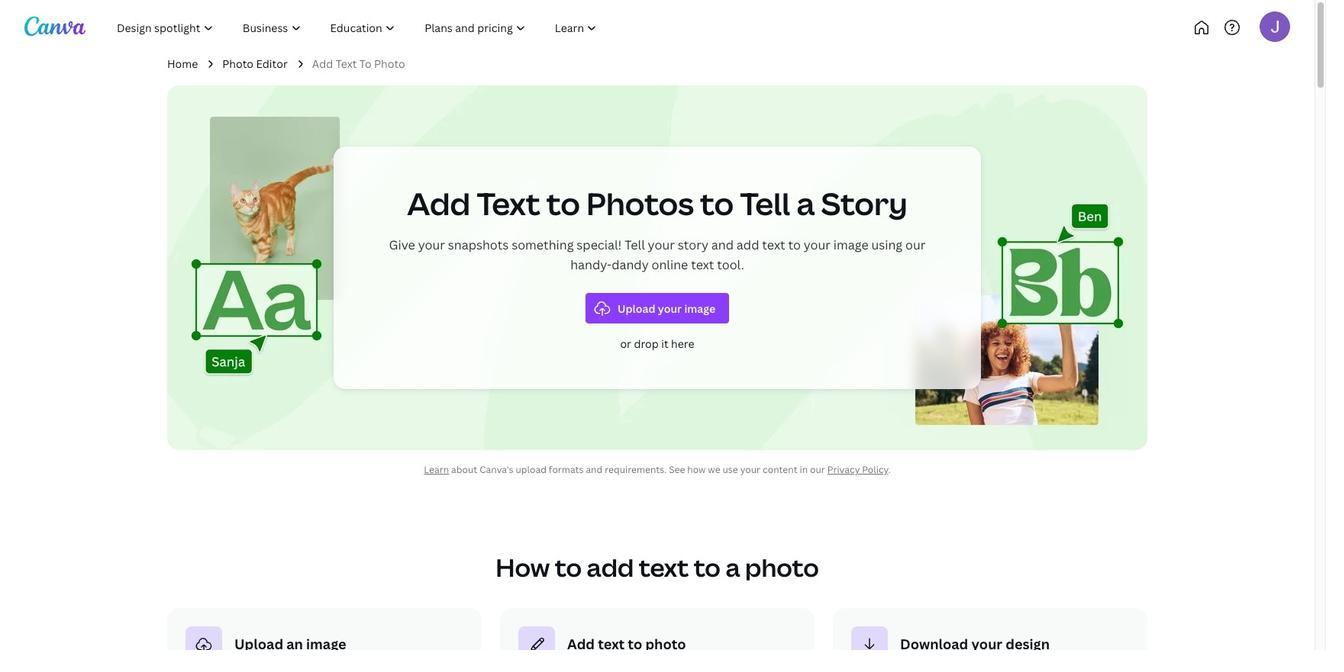 Task type: locate. For each thing, give the bounding box(es) containing it.
our right in
[[810, 464, 825, 477]]

learn link
[[424, 464, 449, 477]]

add inside "give your snapshots something special! tell your story and add text to your image using our handy-dandy online text tool."
[[737, 237, 759, 254]]

1 horizontal spatial add
[[737, 237, 759, 254]]

0 horizontal spatial text
[[639, 552, 689, 584]]

add for add text to photos to tell a story
[[407, 183, 471, 225]]

0 vertical spatial tell
[[740, 183, 791, 225]]

editor
[[256, 57, 288, 71]]

photo left editor
[[222, 57, 254, 71]]

1 horizontal spatial text
[[477, 183, 540, 225]]

text
[[762, 237, 785, 254], [691, 256, 714, 273], [639, 552, 689, 584]]

handy-
[[571, 256, 612, 273]]

1 horizontal spatial photo
[[374, 57, 405, 71]]

photo
[[745, 552, 819, 584]]

story
[[678, 237, 709, 254]]

1 vertical spatial and
[[586, 464, 603, 477]]

1 horizontal spatial tell
[[740, 183, 791, 225]]

how
[[687, 464, 706, 477]]

tell inside "give your snapshots something special! tell your story and add text to your image using our handy-dandy online text tool."
[[625, 237, 645, 254]]

photo right to
[[374, 57, 405, 71]]

use
[[723, 464, 738, 477]]

1 horizontal spatial our
[[906, 237, 926, 254]]

our
[[906, 237, 926, 254], [810, 464, 825, 477]]

add up give
[[407, 183, 471, 225]]

0 vertical spatial and
[[712, 237, 734, 254]]

tell
[[740, 183, 791, 225], [625, 237, 645, 254]]

special!
[[577, 237, 622, 254]]

1 horizontal spatial and
[[712, 237, 734, 254]]

image
[[834, 237, 869, 254]]

and up tool.
[[712, 237, 734, 254]]

2 horizontal spatial text
[[762, 237, 785, 254]]

our right using
[[906, 237, 926, 254]]

to inside "give your snapshots something special! tell your story and add text to your image using our handy-dandy online text tool."
[[788, 237, 801, 254]]

0 vertical spatial text
[[336, 57, 357, 71]]

text up snapshots
[[477, 183, 540, 225]]

0 vertical spatial our
[[906, 237, 926, 254]]

add
[[737, 237, 759, 254], [587, 552, 634, 584]]

tell for special!
[[625, 237, 645, 254]]

to left image
[[788, 237, 801, 254]]

add text to photo tool banner image
[[167, 86, 1148, 451]]

we
[[708, 464, 721, 477]]

text
[[336, 57, 357, 71], [477, 183, 540, 225]]

upload
[[516, 464, 547, 477]]

about
[[451, 464, 477, 477]]

it
[[661, 337, 669, 351]]

or
[[620, 337, 632, 351]]

add text to photo
[[312, 57, 405, 71]]

to
[[547, 183, 580, 225], [700, 183, 734, 225], [788, 237, 801, 254], [555, 552, 582, 584], [694, 552, 721, 584]]

and
[[712, 237, 734, 254], [586, 464, 603, 477]]

0 vertical spatial add
[[312, 57, 333, 71]]

0 horizontal spatial a
[[726, 552, 740, 584]]

1 horizontal spatial text
[[691, 256, 714, 273]]

2 vertical spatial text
[[639, 552, 689, 584]]

0 horizontal spatial add
[[312, 57, 333, 71]]

add left to
[[312, 57, 333, 71]]

your right give
[[418, 237, 445, 254]]

give your snapshots something special! tell your story and add text to your image using our handy-dandy online text tool.
[[389, 237, 926, 273]]

and right the formats at left
[[586, 464, 603, 477]]

a left story
[[797, 183, 815, 225]]

tell for to
[[740, 183, 791, 225]]

add
[[312, 57, 333, 71], [407, 183, 471, 225]]

0 horizontal spatial add
[[587, 552, 634, 584]]

0 horizontal spatial photo
[[222, 57, 254, 71]]

tell up dandy
[[625, 237, 645, 254]]

0 vertical spatial add
[[737, 237, 759, 254]]

0 horizontal spatial our
[[810, 464, 825, 477]]

1 vertical spatial tell
[[625, 237, 645, 254]]

0 vertical spatial a
[[797, 183, 815, 225]]

dandy
[[612, 256, 649, 273]]

photo
[[222, 57, 254, 71], [374, 57, 405, 71]]

or drop it here
[[620, 337, 695, 351]]

a left photo
[[726, 552, 740, 584]]

tell up tool.
[[740, 183, 791, 225]]

your
[[418, 237, 445, 254], [648, 237, 675, 254], [804, 237, 831, 254], [740, 464, 761, 477]]

1 vertical spatial text
[[477, 183, 540, 225]]

text left to
[[336, 57, 357, 71]]

1 vertical spatial our
[[810, 464, 825, 477]]

and inside "give your snapshots something special! tell your story and add text to your image using our handy-dandy online text tool."
[[712, 237, 734, 254]]

0 horizontal spatial tell
[[625, 237, 645, 254]]

1 vertical spatial add
[[587, 552, 634, 584]]

to
[[360, 57, 372, 71]]

tool.
[[717, 256, 744, 273]]

1 horizontal spatial add
[[407, 183, 471, 225]]

1 vertical spatial add
[[407, 183, 471, 225]]

a
[[797, 183, 815, 225], [726, 552, 740, 584]]

0 horizontal spatial text
[[336, 57, 357, 71]]



Task type: vqa. For each thing, say whether or not it's contained in the screenshot.
2nd "by" from the right
no



Task type: describe. For each thing, give the bounding box(es) containing it.
learn about canva's upload formats and requirements. see how we use your content in our privacy policy .
[[424, 464, 891, 477]]

privacy
[[828, 464, 860, 477]]

how to add text to a photo
[[496, 552, 819, 584]]

1 horizontal spatial a
[[797, 183, 815, 225]]

your up online
[[648, 237, 675, 254]]

2 photo from the left
[[374, 57, 405, 71]]

add text to photos to tell a story
[[407, 183, 908, 225]]

home
[[167, 57, 198, 71]]

online
[[652, 256, 688, 273]]

home link
[[167, 56, 198, 72]]

photo editor link
[[222, 56, 288, 72]]

here
[[671, 337, 695, 351]]

1 vertical spatial a
[[726, 552, 740, 584]]

how
[[496, 552, 550, 584]]

to left photo
[[694, 552, 721, 584]]

give
[[389, 237, 415, 254]]

add for add text to photo
[[312, 57, 333, 71]]

photos
[[587, 183, 694, 225]]

1 vertical spatial text
[[691, 256, 714, 273]]

learn
[[424, 464, 449, 477]]

see
[[669, 464, 685, 477]]

photo editor
[[222, 57, 288, 71]]

0 horizontal spatial and
[[586, 464, 603, 477]]

text for to
[[477, 183, 540, 225]]

our inside "give your snapshots something special! tell your story and add text to your image using our handy-dandy online text tool."
[[906, 237, 926, 254]]

formats
[[549, 464, 584, 477]]

text for to
[[336, 57, 357, 71]]

drop
[[634, 337, 659, 351]]

0 vertical spatial text
[[762, 237, 785, 254]]

.
[[889, 464, 891, 477]]

policy
[[862, 464, 889, 477]]

to up story
[[700, 183, 734, 225]]

your right use
[[740, 464, 761, 477]]

your left image
[[804, 237, 831, 254]]

snapshots
[[448, 237, 509, 254]]

something
[[512, 237, 574, 254]]

content
[[763, 464, 798, 477]]

privacy policy link
[[828, 464, 889, 477]]

in
[[800, 464, 808, 477]]

top level navigation element
[[104, 12, 662, 43]]

to right "how"
[[555, 552, 582, 584]]

requirements.
[[605, 464, 667, 477]]

canva's
[[480, 464, 514, 477]]

to up something
[[547, 183, 580, 225]]

story
[[821, 183, 908, 225]]

1 photo from the left
[[222, 57, 254, 71]]

using
[[872, 237, 903, 254]]



